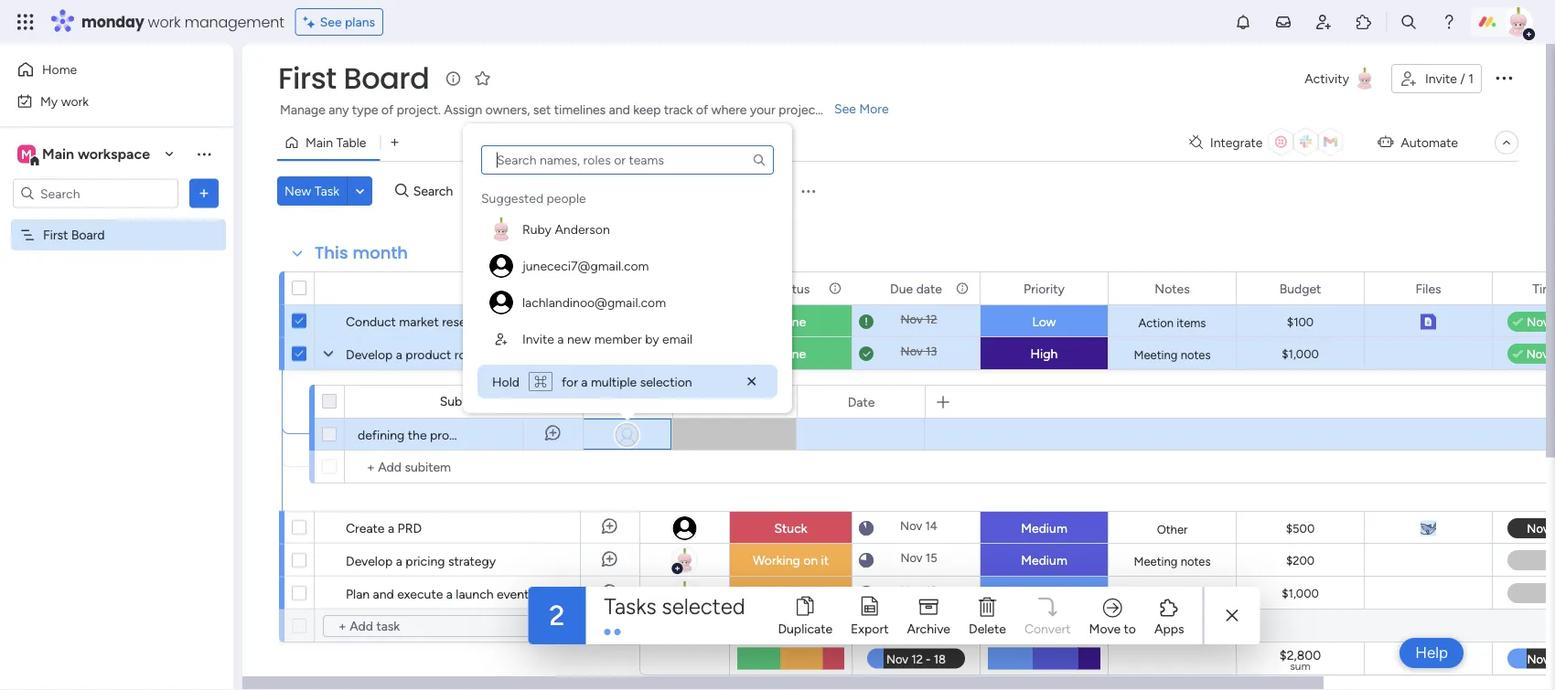 Task type: locate. For each thing, give the bounding box(es) containing it.
invite / 1 button
[[1392, 64, 1482, 93]]

1 vertical spatial first board
[[43, 227, 105, 243]]

1 horizontal spatial first
[[278, 58, 336, 99]]

a left new
[[558, 332, 564, 347]]

of
[[381, 102, 394, 118], [696, 102, 708, 118]]

1 horizontal spatial task
[[465, 280, 490, 296]]

1 vertical spatial notes
[[1181, 554, 1211, 569]]

0 vertical spatial medium
[[1021, 521, 1068, 537]]

suggested people
[[481, 191, 586, 206]]

and
[[609, 102, 630, 118], [577, 427, 598, 443], [373, 586, 394, 602]]

nov left 12
[[901, 312, 923, 327]]

a left pricing
[[396, 554, 402, 569]]

1 horizontal spatial 1
[[1469, 71, 1474, 86]]

1 vertical spatial low
[[1032, 586, 1056, 602]]

pricing
[[406, 554, 445, 569]]

home
[[42, 62, 77, 77]]

$100
[[1287, 315, 1314, 330]]

meeting down action
[[1134, 348, 1178, 362]]

suggested people row
[[481, 182, 586, 208]]

main for main table
[[306, 135, 333, 151]]

column information image left the due
[[828, 281, 843, 296]]

1 vertical spatial board
[[71, 227, 105, 243]]

0 vertical spatial status
[[773, 281, 810, 296]]

see inside button
[[320, 14, 342, 30]]

2 nov from the top
[[901, 344, 923, 359]]

autopilot image
[[1378, 130, 1394, 153]]

1 vertical spatial invite
[[522, 332, 554, 347]]

1 up hold
[[516, 347, 521, 360]]

0 vertical spatial work
[[148, 11, 181, 32]]

0 vertical spatial first
[[278, 58, 336, 99]]

dapulse checkmark sign image
[[1513, 344, 1523, 366]]

low up convert at the right bottom
[[1032, 586, 1056, 602]]

Budget field
[[1275, 279, 1326, 299]]

1 right /
[[1469, 71, 1474, 86]]

a right for
[[581, 375, 588, 390]]

working on it down stuck
[[753, 553, 829, 569]]

product
[[406, 347, 451, 362]]

apps
[[1155, 621, 1184, 637]]

0 vertical spatial low
[[1032, 314, 1056, 330]]

1 vertical spatial it
[[821, 586, 829, 602]]

task right the new
[[314, 183, 339, 199]]

and right features,
[[577, 427, 598, 443]]

tree grid
[[481, 182, 774, 358]]

2 medium from the top
[[1021, 553, 1068, 569]]

working down stuck
[[753, 553, 800, 569]]

1 vertical spatial other
[[1157, 587, 1188, 602]]

people
[[547, 191, 586, 206]]

notifications image
[[1234, 13, 1253, 31]]

Files field
[[1411, 279, 1446, 299]]

0 horizontal spatial status
[[717, 394, 754, 410]]

4 nov from the top
[[901, 551, 923, 566]]

dapulse integrations image
[[1189, 136, 1203, 150]]

[object object] element
[[481, 211, 774, 248], [481, 248, 774, 285], [481, 285, 774, 321], [481, 321, 774, 358]]

1 vertical spatial first
[[43, 227, 68, 243]]

[object object] element up junececi7@gmail.com
[[481, 211, 774, 248]]

type
[[352, 102, 378, 118]]

0 vertical spatial meeting
[[1134, 348, 1178, 362]]

2 vertical spatial and
[[373, 586, 394, 602]]

2 working on it from the top
[[753, 586, 829, 602]]

tree grid inside list box
[[481, 182, 774, 358]]

new task button
[[277, 177, 347, 206]]

done left the 'v2 overdue deadline' "icon"
[[776, 314, 806, 330]]

0 horizontal spatial work
[[61, 93, 89, 109]]

board up type
[[344, 58, 429, 99]]

sum
[[1290, 660, 1311, 673]]

0 vertical spatial develop
[[346, 347, 393, 362]]

2 column information image from the left
[[955, 281, 970, 296]]

select product image
[[16, 13, 35, 31]]

column information image right date
[[955, 281, 970, 296]]

1 vertical spatial task
[[465, 280, 490, 296]]

1 vertical spatial meeting
[[1134, 554, 1178, 569]]

1 horizontal spatial first board
[[278, 58, 429, 99]]

1 vertical spatial 1
[[516, 347, 521, 360]]

0 vertical spatial done
[[776, 314, 806, 330]]

main inside button
[[306, 135, 333, 151]]

list box
[[478, 145, 778, 358]]

options image
[[195, 184, 213, 203]]

main inside the workspace selection element
[[42, 145, 74, 163]]

0 horizontal spatial first board
[[43, 227, 105, 243]]

1 $1,000 from the top
[[1282, 347, 1319, 362]]

1 vertical spatial $1,000
[[1282, 587, 1319, 602]]

[object object] element up lachlandinoo@gmail.com on the top left of page
[[481, 248, 774, 285]]

4 [object object] element from the top
[[481, 321, 774, 358]]

1 horizontal spatial of
[[696, 102, 708, 118]]

meeting up apps at right
[[1134, 554, 1178, 569]]

0 vertical spatial invite
[[1425, 71, 1457, 86]]

defining the product's goals, features, and milestones.
[[358, 427, 666, 443]]

on
[[803, 553, 818, 569], [803, 586, 818, 602]]

1
[[1469, 71, 1474, 86], [516, 347, 521, 360]]

stuck
[[774, 521, 807, 537]]

notes up apps at right
[[1181, 554, 1211, 569]]

research
[[442, 314, 491, 329]]

1 horizontal spatial and
[[577, 427, 598, 443]]

14
[[925, 519, 938, 534]]

m
[[21, 146, 32, 162]]

suggested
[[481, 191, 544, 206]]

0 horizontal spatial 1
[[516, 347, 521, 360]]

[object object] element containing invite a new member by email
[[481, 321, 774, 358]]

main left table
[[306, 135, 333, 151]]

notes
[[1155, 281, 1190, 296]]

working up duplicate
[[753, 586, 800, 602]]

first down search in workspace field
[[43, 227, 68, 243]]

nov left 13 at the right of page
[[901, 344, 923, 359]]

1 other from the top
[[1157, 522, 1188, 537]]

low
[[1032, 314, 1056, 330], [1032, 586, 1056, 602]]

Search field
[[409, 178, 464, 204]]

it
[[821, 553, 829, 569], [821, 586, 829, 602]]

2 other from the top
[[1157, 587, 1188, 602]]

tree grid containing suggested people
[[481, 182, 774, 358]]

workspace image
[[17, 144, 36, 164]]

Status field
[[768, 279, 815, 299], [712, 392, 758, 412]]

help
[[1415, 644, 1448, 663]]

a for prd
[[388, 521, 394, 536]]

first board up type
[[278, 58, 429, 99]]

and right plan on the bottom of the page
[[373, 586, 394, 602]]

0 horizontal spatial board
[[71, 227, 105, 243]]

nov left 15
[[901, 551, 923, 566]]

work inside 'my work' 'button'
[[61, 93, 89, 109]]

apps image
[[1355, 13, 1373, 31]]

see more link
[[833, 100, 891, 118]]

2 low from the top
[[1032, 586, 1056, 602]]

0 horizontal spatial see
[[320, 14, 342, 30]]

0 vertical spatial other
[[1157, 522, 1188, 537]]

a left prd
[[388, 521, 394, 536]]

nov left '14'
[[900, 519, 922, 534]]

see left the plans at the left of page
[[320, 14, 342, 30]]

1 develop from the top
[[346, 347, 393, 362]]

develop a pricing strategy
[[346, 554, 496, 569]]

a left product
[[396, 347, 402, 362]]

0 horizontal spatial first
[[43, 227, 68, 243]]

[object object] element up member
[[481, 285, 774, 321]]

dialog
[[463, 124, 792, 414]]

for a multiple selection
[[558, 375, 692, 390]]

1 horizontal spatial column information image
[[955, 281, 970, 296]]

column information image
[[828, 281, 843, 296], [955, 281, 970, 296]]

1 vertical spatial status
[[717, 394, 754, 410]]

add view image
[[391, 136, 398, 149]]

1 horizontal spatial see
[[834, 101, 856, 117]]

event
[[497, 586, 529, 602]]

0 vertical spatial it
[[821, 553, 829, 569]]

invite inside invite / 1 button
[[1425, 71, 1457, 86]]

2 [object object] element from the top
[[481, 248, 774, 285]]

table
[[336, 135, 366, 151]]

1 vertical spatial working on it
[[753, 586, 829, 602]]

3 [object object] element from the top
[[481, 285, 774, 321]]

strategy
[[448, 554, 496, 569]]

1 working from the top
[[753, 553, 800, 569]]

working on it
[[753, 553, 829, 569], [753, 586, 829, 602]]

develop down conduct
[[346, 347, 393, 362]]

0 vertical spatial $1,000
[[1282, 347, 1319, 362]]

done
[[776, 314, 806, 330], [776, 346, 806, 362]]

convert
[[1025, 622, 1071, 637]]

meeting notes
[[1134, 348, 1211, 362], [1134, 554, 1211, 569]]

0 vertical spatial on
[[803, 553, 818, 569]]

a
[[558, 332, 564, 347], [396, 347, 402, 362], [581, 375, 588, 390], [388, 521, 394, 536], [396, 554, 402, 569], [446, 586, 453, 602]]

1 vertical spatial medium
[[1021, 553, 1068, 569]]

subitem
[[440, 394, 488, 409]]

2 meeting notes from the top
[[1134, 554, 1211, 569]]

1 vertical spatial see
[[834, 101, 856, 117]]

first
[[278, 58, 336, 99], [43, 227, 68, 243]]

5 nov from the top
[[900, 584, 923, 599]]

invite members image
[[1315, 13, 1333, 31]]

work right my
[[61, 93, 89, 109]]

timelines
[[554, 102, 606, 118]]

1 column information image from the left
[[828, 281, 843, 296]]

working on it up duplicate
[[753, 586, 829, 602]]

[object object] element containing junececi7@gmail.com
[[481, 248, 774, 285]]

low up high
[[1032, 314, 1056, 330]]

0 vertical spatial meeting notes
[[1134, 348, 1211, 362]]

0 vertical spatial working on it
[[753, 553, 829, 569]]

none search field inside list box
[[481, 145, 774, 175]]

develop
[[346, 347, 393, 362], [346, 554, 393, 569]]

3 nov from the top
[[900, 519, 922, 534]]

Search for content search field
[[481, 145, 774, 175]]

see left more
[[834, 101, 856, 117]]

1 vertical spatial work
[[61, 93, 89, 109]]

menu image
[[799, 182, 817, 200]]

1 horizontal spatial main
[[306, 135, 333, 151]]

prd
[[398, 521, 422, 536]]

main table button
[[277, 128, 380, 157]]

conduct
[[346, 314, 396, 329]]

home button
[[11, 55, 197, 84]]

see
[[320, 14, 342, 30], [834, 101, 856, 117]]

of right type
[[381, 102, 394, 118]]

a inside tree grid
[[558, 332, 564, 347]]

meeting
[[1134, 348, 1178, 362], [1134, 554, 1178, 569]]

$1,000 down $100
[[1282, 347, 1319, 362]]

0 horizontal spatial and
[[373, 586, 394, 602]]

1 vertical spatial done
[[776, 346, 806, 362]]

option
[[0, 219, 233, 222]]

activity
[[1305, 71, 1349, 86]]

1 [object object] element from the top
[[481, 211, 774, 248]]

0 vertical spatial working
[[753, 553, 800, 569]]

done left "v2 done deadline" image
[[776, 346, 806, 362]]

2 of from the left
[[696, 102, 708, 118]]

where
[[711, 102, 747, 118]]

dialog containing suggested people
[[463, 124, 792, 414]]

first up manage
[[278, 58, 336, 99]]

on down stuck
[[803, 553, 818, 569]]

0 horizontal spatial main
[[42, 145, 74, 163]]

search everything image
[[1400, 13, 1418, 31]]

see plans
[[320, 14, 375, 30]]

$1,000 down $200 at the bottom right
[[1282, 587, 1319, 602]]

[object object] element up 'for a multiple selection'
[[481, 321, 774, 358]]

board down search in workspace field
[[71, 227, 105, 243]]

0 horizontal spatial task
[[314, 183, 339, 199]]

1 vertical spatial on
[[803, 586, 818, 602]]

work right 'monday'
[[148, 11, 181, 32]]

v2 overdue deadline image
[[859, 313, 874, 331]]

0 vertical spatial task
[[314, 183, 339, 199]]

owner
[[609, 394, 647, 410]]

2 working from the top
[[753, 586, 800, 602]]

task up research
[[465, 280, 490, 296]]

main table
[[306, 135, 366, 151]]

ruby anderson image
[[1504, 7, 1533, 37]]

0 vertical spatial notes
[[1181, 348, 1211, 362]]

main workspace
[[42, 145, 150, 163]]

close image
[[743, 373, 761, 391]]

meeting notes up apps at right
[[1134, 554, 1211, 569]]

1 horizontal spatial status field
[[768, 279, 815, 299]]

and left keep
[[609, 102, 630, 118]]

of right track
[[696, 102, 708, 118]]

$1,000
[[1282, 347, 1319, 362], [1282, 587, 1319, 602]]

None search field
[[481, 145, 774, 175]]

move
[[1089, 622, 1121, 637]]

work for my
[[61, 93, 89, 109]]

email
[[662, 332, 693, 347]]

1 vertical spatial develop
[[346, 554, 393, 569]]

manage
[[280, 102, 326, 118]]

1 vertical spatial and
[[577, 427, 598, 443]]

0 vertical spatial and
[[609, 102, 630, 118]]

launch
[[456, 586, 494, 602]]

0 vertical spatial 1
[[1469, 71, 1474, 86]]

0 horizontal spatial invite
[[522, 332, 554, 347]]

nov 15
[[901, 551, 937, 566]]

my work button
[[11, 86, 197, 116]]

2 notes from the top
[[1181, 554, 1211, 569]]

nov 14
[[900, 519, 938, 534]]

1 horizontal spatial work
[[148, 11, 181, 32]]

None field
[[1528, 279, 1555, 299]]

lachlandinoo@gmail.com
[[522, 295, 666, 311]]

anderson
[[555, 222, 610, 237]]

1 horizontal spatial invite
[[1425, 71, 1457, 86]]

0 horizontal spatial of
[[381, 102, 394, 118]]

invite inside list box
[[522, 332, 554, 347]]

0 horizontal spatial column information image
[[828, 281, 843, 296]]

notes down items
[[1181, 348, 1211, 362]]

delete
[[969, 622, 1006, 637]]

alert
[[478, 365, 778, 399]]

1 horizontal spatial board
[[344, 58, 429, 99]]

develop down the create
[[346, 554, 393, 569]]

meeting notes down action items
[[1134, 348, 1211, 362]]

0 vertical spatial status field
[[768, 279, 815, 299]]

0 horizontal spatial status field
[[712, 392, 758, 412]]

my
[[40, 93, 58, 109]]

invite left /
[[1425, 71, 1457, 86]]

first board down search in workspace field
[[43, 227, 105, 243]]

0 vertical spatial see
[[320, 14, 342, 30]]

nov for nov 15
[[901, 551, 923, 566]]

workspace selection element
[[17, 143, 153, 167]]

hold
[[492, 375, 523, 390]]

1 nov from the top
[[901, 312, 923, 327]]

2 develop from the top
[[346, 554, 393, 569]]

main right workspace image
[[42, 145, 74, 163]]

invite left new
[[522, 332, 554, 347]]

1 vertical spatial working
[[753, 586, 800, 602]]

1 vertical spatial meeting notes
[[1134, 554, 1211, 569]]

add to favorites image
[[473, 69, 492, 87]]

a for pricing
[[396, 554, 402, 569]]

0 vertical spatial board
[[344, 58, 429, 99]]

main for main workspace
[[42, 145, 74, 163]]

new task
[[285, 183, 339, 199]]

1 on from the top
[[803, 553, 818, 569]]

on up duplicate
[[803, 586, 818, 602]]

nov left 18
[[900, 584, 923, 599]]

files
[[1416, 281, 1441, 296]]

multiple
[[591, 375, 637, 390]]

invite
[[1425, 71, 1457, 86], [522, 332, 554, 347]]

other
[[1157, 522, 1188, 537], [1157, 587, 1188, 602]]



Task type: describe. For each thing, give the bounding box(es) containing it.
nov for nov 12
[[901, 312, 923, 327]]

develop for develop a product roadmap
[[346, 347, 393, 362]]

alert containing hold
[[478, 365, 778, 399]]

action items
[[1139, 316, 1206, 330]]

member
[[594, 332, 642, 347]]

tasks selected
[[604, 594, 745, 620]]

1 medium from the top
[[1021, 521, 1068, 537]]

show board description image
[[442, 70, 464, 88]]

to
[[1124, 622, 1136, 637]]

see for see more
[[834, 101, 856, 117]]

1 working on it from the top
[[753, 553, 829, 569]]

options image
[[1493, 67, 1515, 89]]

plan and execute a launch event
[[346, 586, 529, 602]]

$2,800
[[1280, 648, 1321, 663]]

Due date field
[[886, 279, 947, 299]]

nov for nov 18
[[900, 584, 923, 599]]

2 on from the top
[[803, 586, 818, 602]]

first inside list box
[[43, 227, 68, 243]]

date
[[848, 394, 875, 410]]

any
[[329, 102, 349, 118]]

$500
[[1286, 522, 1315, 537]]

market
[[399, 314, 439, 329]]

a for product
[[396, 347, 402, 362]]

month
[[353, 242, 408, 265]]

assign
[[444, 102, 482, 118]]

for
[[562, 375, 578, 390]]

by
[[645, 332, 659, 347]]

nov for nov 14
[[900, 519, 922, 534]]

+ Add task text field
[[324, 616, 631, 638]]

v2 search image
[[395, 181, 409, 202]]

1 it from the top
[[821, 553, 829, 569]]

2 it from the top
[[821, 586, 829, 602]]

column information image for due date
[[955, 281, 970, 296]]

board inside list box
[[71, 227, 105, 243]]

plans
[[345, 14, 375, 30]]

inbox image
[[1274, 13, 1293, 31]]

v2 done deadline image
[[859, 345, 874, 363]]

task inside button
[[314, 183, 339, 199]]

roadmap
[[455, 347, 505, 362]]

invite a new member by email
[[522, 332, 693, 347]]

13
[[926, 344, 937, 359]]

stands.
[[823, 102, 864, 118]]

monday
[[81, 11, 144, 32]]

date
[[916, 281, 942, 296]]

invite / 1
[[1425, 71, 1474, 86]]

create
[[346, 521, 385, 536]]

ruby anderson
[[522, 222, 610, 237]]

workspace
[[78, 145, 150, 163]]

invite for invite / 1
[[1425, 71, 1457, 86]]

product's
[[430, 427, 484, 443]]

your
[[750, 102, 776, 118]]

export
[[851, 622, 889, 637]]

dapulse checkmark sign image
[[1513, 312, 1523, 334]]

monday work management
[[81, 11, 284, 32]]

new
[[285, 183, 311, 199]]

2 horizontal spatial and
[[609, 102, 630, 118]]

activity button
[[1298, 64, 1384, 93]]

management
[[185, 11, 284, 32]]

1 button
[[513, 338, 524, 371]]

help image
[[1440, 13, 1458, 31]]

15
[[926, 551, 937, 566]]

nov 12
[[901, 312, 937, 327]]

Notes field
[[1150, 279, 1195, 299]]

action
[[1139, 316, 1174, 330]]

$2,800 sum
[[1280, 648, 1321, 673]]

a for multiple
[[581, 375, 588, 390]]

a for new
[[558, 332, 564, 347]]

Owner field
[[604, 392, 652, 412]]

project.
[[397, 102, 441, 118]]

This month field
[[310, 242, 413, 265]]

⌘
[[534, 375, 547, 390]]

move to
[[1089, 622, 1136, 637]]

more
[[859, 101, 889, 117]]

list box containing suggested people
[[478, 145, 778, 358]]

1 meeting from the top
[[1134, 348, 1178, 362]]

nov for nov 13
[[901, 344, 923, 359]]

due date
[[890, 281, 942, 296]]

this month
[[315, 242, 408, 265]]

a left launch
[[446, 586, 453, 602]]

2 meeting from the top
[[1134, 554, 1178, 569]]

my work
[[40, 93, 89, 109]]

Search in workspace field
[[38, 183, 153, 204]]

18
[[925, 584, 938, 599]]

1 done from the top
[[776, 314, 806, 330]]

junececi7@gmail.com
[[522, 258, 649, 274]]

develop for develop a pricing strategy
[[346, 554, 393, 569]]

0 vertical spatial first board
[[278, 58, 429, 99]]

see plans button
[[295, 8, 383, 36]]

invite for invite a new member by email
[[522, 332, 554, 347]]

2 $1,000 from the top
[[1282, 587, 1319, 602]]

1 horizontal spatial status
[[773, 281, 810, 296]]

First Board field
[[274, 58, 434, 99]]

defining
[[358, 427, 405, 443]]

Date field
[[843, 392, 880, 412]]

ruby
[[522, 222, 552, 237]]

$200
[[1286, 554, 1315, 569]]

first board list box
[[0, 216, 233, 498]]

goals,
[[487, 427, 521, 443]]

see for see plans
[[320, 14, 342, 30]]

selected
[[662, 594, 745, 620]]

1 of from the left
[[381, 102, 394, 118]]

[object object] element containing ruby anderson
[[481, 211, 774, 248]]

first board inside list box
[[43, 227, 105, 243]]

1 notes from the top
[[1181, 348, 1211, 362]]

1 vertical spatial status field
[[712, 392, 758, 412]]

workspace options image
[[195, 145, 213, 163]]

help button
[[1400, 639, 1464, 669]]

nov 13
[[901, 344, 937, 359]]

column information image for status
[[828, 281, 843, 296]]

[object object] element containing lachlandinoo@gmail.com
[[481, 285, 774, 321]]

1 meeting notes from the top
[[1134, 348, 1211, 362]]

integrate
[[1210, 135, 1263, 151]]

person button
[[474, 177, 553, 206]]

2 done from the top
[[776, 346, 806, 362]]

priority
[[1024, 281, 1065, 296]]

new
[[567, 332, 591, 347]]

work for monday
[[148, 11, 181, 32]]

1 low from the top
[[1032, 314, 1056, 330]]

create a prd
[[346, 521, 422, 536]]

angle down image
[[356, 184, 364, 198]]

12
[[926, 312, 937, 327]]

keep
[[633, 102, 661, 118]]

due
[[890, 281, 913, 296]]

collapse board header image
[[1500, 135, 1514, 150]]

owners,
[[485, 102, 530, 118]]

person
[[503, 183, 542, 199]]

+ Add subitem text field
[[354, 457, 544, 478]]

high
[[1031, 346, 1058, 362]]

manage any type of project. assign owners, set timelines and keep track of where your project stands.
[[280, 102, 864, 118]]

nov 18
[[900, 584, 938, 599]]

Priority field
[[1019, 279, 1069, 299]]

search image
[[752, 153, 767, 167]]



Task type: vqa. For each thing, say whether or not it's contained in the screenshot.
Invite / 1 button
yes



